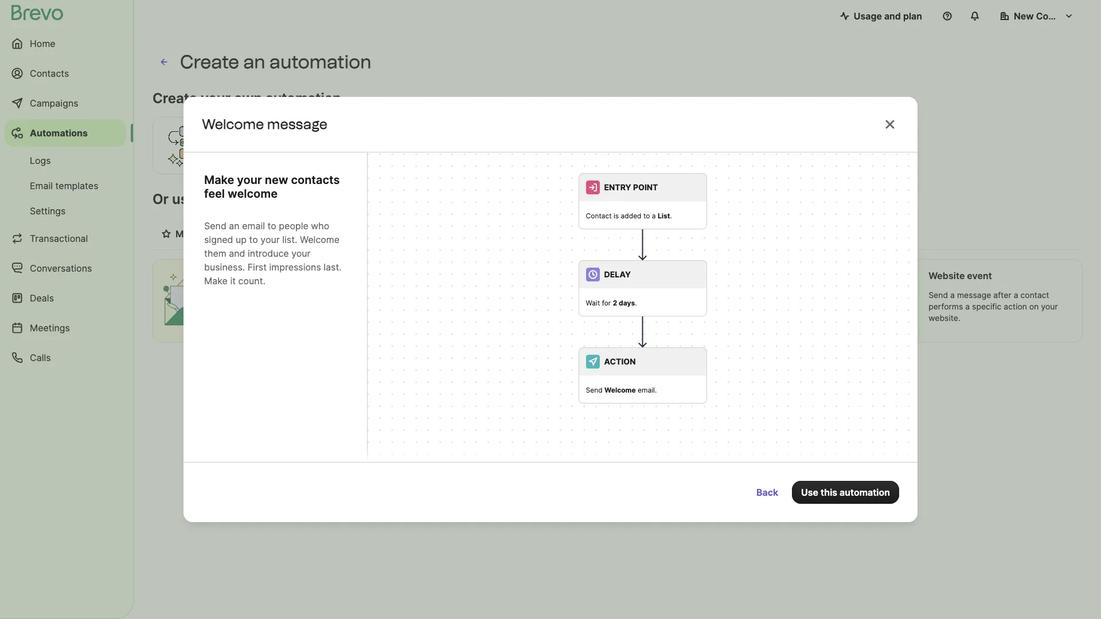 Task type: vqa. For each thing, say whether or not it's contained in the screenshot.
POPULAR
yes



Task type: describe. For each thing, give the bounding box(es) containing it.
website.
[[929, 313, 961, 323]]

settings link
[[5, 200, 126, 223]]

conversations link
[[5, 255, 126, 282]]

send for anniversary date
[[694, 290, 713, 300]]

to for people
[[268, 220, 276, 232]]

birthday.
[[763, 302, 797, 311]]

impressions
[[269, 262, 321, 273]]

automations link
[[5, 119, 126, 147]]

0 horizontal spatial .
[[635, 299, 637, 307]]

introduce
[[248, 248, 289, 259]]

revenue
[[521, 228, 557, 240]]

send a series of messages based on a special event or birthday.
[[694, 290, 833, 311]]

engagement
[[320, 228, 376, 240]]

meetings
[[30, 322, 70, 334]]

back button
[[747, 481, 787, 504]]

campaigns
[[30, 97, 78, 109]]

email templates
[[30, 180, 98, 192]]

contact
[[1021, 290, 1049, 300]]

meetings link
[[5, 314, 126, 342]]

an for send
[[229, 220, 240, 232]]

event inside send a series of messages based on a special event or birthday.
[[729, 302, 751, 311]]

build relationships
[[575, 228, 657, 240]]

usage
[[854, 10, 882, 22]]

email templates link
[[5, 174, 126, 197]]

message inside send a message after a contact performs a specific action on your website.
[[957, 290, 991, 300]]

a up performs
[[950, 290, 955, 300]]

1 horizontal spatial event
[[967, 270, 992, 282]]

added
[[621, 212, 642, 220]]

increase for increase traffic
[[395, 228, 433, 240]]

entry
[[604, 182, 631, 192]]

settings
[[30, 205, 66, 217]]

relationships
[[599, 228, 657, 240]]

contact
[[586, 212, 612, 220]]

use this automation button
[[792, 481, 899, 504]]

welcome
[[228, 187, 278, 201]]

a up the action
[[1014, 290, 1018, 300]]

based inside the send messages based on whether contacts open or click an email campaign.
[[521, 290, 545, 300]]

an for create
[[243, 51, 265, 73]]

or use one of the automations we built for you
[[153, 191, 459, 208]]

new company
[[1014, 10, 1079, 22]]

on inside send a series of messages based on a special event or birthday.
[[823, 290, 833, 300]]

send for marketing activity
[[459, 290, 478, 300]]

new
[[1014, 10, 1034, 22]]

welcome left email.
[[604, 386, 636, 395]]

usage and plan
[[854, 10, 922, 22]]

1 vertical spatial for
[[602, 299, 611, 307]]

campaign.
[[459, 313, 498, 323]]

feel
[[204, 187, 225, 201]]

delay
[[604, 270, 631, 279]]

messages inside the send messages based on whether contacts open or click an email campaign.
[[481, 290, 519, 300]]

your inside send a message after a contact performs a specific action on your website.
[[1041, 302, 1058, 311]]

create for create your own automation
[[153, 90, 197, 107]]

0 horizontal spatial to
[[249, 234, 258, 245]]

count.
[[238, 275, 265, 287]]

traffic
[[435, 228, 462, 240]]

calls link
[[5, 344, 126, 372]]

wait
[[586, 299, 600, 307]]

custom
[[226, 140, 261, 151]]

or
[[153, 191, 169, 208]]

activity
[[506, 270, 539, 282]]

message inside button
[[267, 270, 308, 282]]

it
[[230, 275, 236, 287]]

based inside send a series of messages based on a special event or birthday.
[[798, 290, 821, 300]]

new company button
[[991, 5, 1083, 28]]

improve engagement
[[282, 228, 376, 240]]

marketing
[[459, 270, 504, 282]]

all
[[252, 228, 264, 240]]

contacts inside the send messages based on whether contacts open or click an email campaign.
[[459, 302, 492, 311]]

build
[[575, 228, 597, 240]]

contact is added to a list .
[[586, 212, 672, 220]]

last.
[[324, 262, 342, 273]]

a left specific
[[965, 302, 970, 311]]

0 vertical spatial .
[[670, 212, 672, 220]]

one
[[200, 191, 225, 208]]

create an automation
[[180, 51, 371, 73]]

the
[[245, 191, 267, 208]]

of for messages
[[747, 290, 755, 300]]

action
[[1004, 302, 1027, 311]]

back
[[756, 487, 778, 498]]

signed
[[204, 234, 233, 245]]

who
[[311, 220, 329, 232]]

deals link
[[5, 284, 126, 312]]

build relationships link
[[566, 223, 666, 249]]

increase traffic
[[395, 228, 462, 240]]

point
[[633, 182, 658, 192]]

marketing activity
[[459, 270, 539, 282]]

usage and plan button
[[831, 5, 931, 28]]



Task type: locate. For each thing, give the bounding box(es) containing it.
. right 2
[[635, 299, 637, 307]]

own
[[234, 90, 262, 107]]

your up impressions
[[291, 248, 311, 259]]

on inside the send messages based on whether contacts open or click an email campaign.
[[547, 290, 556, 300]]

or left click
[[515, 302, 523, 311]]

create
[[180, 51, 239, 73], [153, 90, 197, 107]]

of inside send a series of messages based on a special event or birthday.
[[747, 290, 755, 300]]

specific
[[972, 302, 1002, 311]]

. right added
[[670, 212, 672, 220]]

make
[[204, 173, 234, 187], [204, 275, 228, 287]]

message up custom automation
[[267, 116, 328, 132]]

0 horizontal spatial or
[[515, 302, 523, 311]]

1 vertical spatial welcome message
[[224, 270, 308, 282]]

0 horizontal spatial and
[[229, 248, 245, 259]]

we
[[357, 191, 376, 208]]

0 horizontal spatial for
[[413, 191, 431, 208]]

logs link
[[5, 149, 126, 172]]

make inside make your new contacts feel welcome
[[204, 173, 234, 187]]

0 horizontal spatial an
[[229, 220, 240, 232]]

send down marketing
[[459, 290, 478, 300]]

email up up
[[242, 220, 265, 232]]

1 horizontal spatial of
[[747, 290, 755, 300]]

send up performs
[[929, 290, 948, 300]]

deals
[[30, 292, 54, 304]]

send welcome email.
[[586, 386, 657, 395]]

contacts up the campaign.
[[459, 302, 492, 311]]

2 horizontal spatial an
[[545, 302, 554, 311]]

send inside the send an email to people who signed up to your list. welcome them and introduce your business. first impressions last. make it count.
[[204, 220, 226, 232]]

messages inside send a series of messages based on a special event or birthday.
[[757, 290, 795, 300]]

send for make your new contacts feel welcome
[[204, 220, 226, 232]]

1 horizontal spatial an
[[243, 51, 265, 73]]

0 vertical spatial for
[[413, 191, 431, 208]]

2 make from the top
[[204, 275, 228, 287]]

performs
[[929, 302, 963, 311]]

automations
[[30, 127, 88, 139]]

message down 'introduce'
[[267, 270, 308, 282]]

to right up
[[249, 234, 258, 245]]

welcome
[[202, 116, 264, 132], [300, 234, 340, 245], [224, 270, 265, 282], [604, 386, 636, 395]]

2 vertical spatial an
[[545, 302, 554, 311]]

calls
[[30, 352, 51, 364]]

message up specific
[[957, 290, 991, 300]]

business.
[[204, 262, 245, 273]]

up
[[236, 234, 247, 245]]

1 horizontal spatial or
[[753, 302, 761, 311]]

tab list containing most popular
[[153, 223, 1083, 250]]

for left 2
[[602, 299, 611, 307]]

send messages based on whether contacts open or click an email campaign.
[[459, 290, 590, 323]]

0 vertical spatial make
[[204, 173, 234, 187]]

on
[[547, 290, 556, 300], [823, 290, 833, 300], [1029, 302, 1039, 311]]

use
[[801, 487, 818, 498]]

messages up open
[[481, 290, 519, 300]]

1 increase from the left
[[395, 228, 433, 240]]

1 horizontal spatial messages
[[757, 290, 795, 300]]

email
[[30, 180, 53, 192]]

make up one
[[204, 173, 234, 187]]

your up 'introduce'
[[261, 234, 280, 245]]

increase traffic link
[[386, 223, 471, 249]]

1 vertical spatial an
[[229, 220, 240, 232]]

1 vertical spatial .
[[635, 299, 637, 307]]

of right feel
[[228, 191, 242, 208]]

after
[[994, 290, 1012, 300]]

make down the business.
[[204, 275, 228, 287]]

send left email.
[[586, 386, 603, 395]]

create for create an automation
[[180, 51, 239, 73]]

1 vertical spatial make
[[204, 275, 228, 287]]

a left special
[[694, 302, 698, 311]]

an up up
[[229, 220, 240, 232]]

welcome up "custom"
[[202, 116, 264, 132]]

2 or from the left
[[753, 302, 761, 311]]

contacts link
[[5, 60, 126, 87]]

use
[[172, 191, 196, 208]]

contacts inside make your new contacts feel welcome
[[291, 173, 340, 187]]

wait for 2 days .
[[586, 299, 637, 307]]

make inside the send an email to people who signed up to your list. welcome them and introduce your business. first impressions last. make it count.
[[204, 275, 228, 287]]

of for the
[[228, 191, 242, 208]]

1 based from the left
[[521, 290, 545, 300]]

1 vertical spatial and
[[229, 248, 245, 259]]

0 vertical spatial and
[[884, 10, 901, 22]]

action
[[604, 357, 636, 366]]

event up specific
[[967, 270, 992, 282]]

0 horizontal spatial on
[[547, 290, 556, 300]]

campaigns link
[[5, 89, 126, 117]]

2 based from the left
[[798, 290, 821, 300]]

most popular link
[[153, 223, 243, 249]]

automations
[[270, 191, 354, 208]]

send inside send a series of messages based on a special event or birthday.
[[694, 290, 713, 300]]

email down whether
[[556, 302, 576, 311]]

email inside the send an email to people who signed up to your list. welcome them and introduce your business. first impressions last. make it count.
[[242, 220, 265, 232]]

home
[[30, 38, 55, 49]]

them
[[204, 248, 226, 259]]

messages up the birthday.
[[757, 290, 795, 300]]

0 vertical spatial welcome message
[[202, 116, 328, 132]]

templates
[[55, 180, 98, 192]]

2 messages from the left
[[757, 290, 795, 300]]

anniversary date
[[694, 270, 770, 282]]

for left you
[[413, 191, 431, 208]]

open
[[494, 302, 513, 311]]

or
[[515, 302, 523, 311], [753, 302, 761, 311]]

contacts
[[30, 68, 69, 79]]

1 horizontal spatial email
[[556, 302, 576, 311]]

is
[[614, 212, 619, 220]]

to right all
[[268, 220, 276, 232]]

and inside usage and plan button
[[884, 10, 901, 22]]

you
[[435, 191, 459, 208]]

an up own
[[243, 51, 265, 73]]

create your own automation
[[153, 90, 341, 107]]

1 make from the top
[[204, 173, 234, 187]]

logs
[[30, 155, 51, 166]]

to right added
[[643, 212, 650, 220]]

send up special
[[694, 290, 713, 300]]

1 horizontal spatial based
[[798, 290, 821, 300]]

0 vertical spatial an
[[243, 51, 265, 73]]

event down series
[[729, 302, 751, 311]]

an inside the send messages based on whether contacts open or click an email campaign.
[[545, 302, 554, 311]]

or inside the send messages based on whether contacts open or click an email campaign.
[[515, 302, 523, 311]]

dxrbf image
[[162, 229, 171, 239]]

2
[[613, 299, 617, 307]]

1 messages from the left
[[481, 290, 519, 300]]

welcome down who
[[300, 234, 340, 245]]

1 vertical spatial create
[[153, 90, 197, 107]]

send inside the send messages based on whether contacts open or click an email campaign.
[[459, 290, 478, 300]]

0 horizontal spatial email
[[242, 220, 265, 232]]

your inside make your new contacts feel welcome
[[237, 173, 262, 187]]

popular
[[200, 228, 234, 240]]

2 increase from the left
[[480, 228, 518, 240]]

welcome message down 'introduce'
[[224, 270, 308, 282]]

most
[[175, 228, 198, 240]]

to for a
[[643, 212, 650, 220]]

whether
[[559, 290, 590, 300]]

send a message after a contact performs a specific action on your website.
[[929, 290, 1058, 323]]

0 horizontal spatial event
[[729, 302, 751, 311]]

1 vertical spatial contacts
[[459, 302, 492, 311]]

.
[[670, 212, 672, 220], [635, 299, 637, 307]]

1 horizontal spatial for
[[602, 299, 611, 307]]

0 horizontal spatial increase
[[395, 228, 433, 240]]

entry point
[[604, 182, 658, 192]]

click
[[525, 302, 543, 311]]

welcome down 'introduce'
[[224, 270, 265, 282]]

0 vertical spatial email
[[242, 220, 265, 232]]

increase for increase revenue
[[480, 228, 518, 240]]

email inside the send messages based on whether contacts open or click an email campaign.
[[556, 302, 576, 311]]

0 horizontal spatial of
[[228, 191, 242, 208]]

send up signed in the top of the page
[[204, 220, 226, 232]]

0 vertical spatial create
[[180, 51, 239, 73]]

an
[[243, 51, 265, 73], [229, 220, 240, 232], [545, 302, 554, 311]]

2 horizontal spatial on
[[1029, 302, 1039, 311]]

1 vertical spatial of
[[747, 290, 755, 300]]

website event
[[929, 270, 992, 282]]

welcome inside button
[[224, 270, 265, 282]]

increase revenue link
[[471, 223, 566, 249]]

based
[[521, 290, 545, 300], [798, 290, 821, 300]]

an right click
[[545, 302, 554, 311]]

send for website event
[[929, 290, 948, 300]]

your
[[201, 90, 231, 107], [237, 173, 262, 187], [261, 234, 280, 245], [291, 248, 311, 259], [1041, 302, 1058, 311]]

a up special
[[715, 290, 720, 300]]

contacts
[[291, 173, 340, 187], [459, 302, 492, 311]]

custom automation button
[[153, 115, 326, 176]]

conversations
[[30, 263, 92, 274]]

contacts up "automations"
[[291, 173, 340, 187]]

0 vertical spatial event
[[967, 270, 992, 282]]

increase left revenue
[[480, 228, 518, 240]]

1 vertical spatial event
[[729, 302, 751, 311]]

send an email to people who signed up to your list. welcome them and introduce your business. first impressions last. make it count.
[[204, 220, 342, 287]]

and down up
[[229, 248, 245, 259]]

1 vertical spatial email
[[556, 302, 576, 311]]

use this automation
[[801, 487, 890, 498]]

0 vertical spatial of
[[228, 191, 242, 208]]

send inside send a message after a contact performs a specific action on your website.
[[929, 290, 948, 300]]

1 horizontal spatial to
[[268, 220, 276, 232]]

1 horizontal spatial contacts
[[459, 302, 492, 311]]

an inside the send an email to people who signed up to your list. welcome them and introduce your business. first impressions last. make it count.
[[229, 220, 240, 232]]

1 horizontal spatial increase
[[480, 228, 518, 240]]

most popular
[[175, 228, 234, 240]]

on inside send a message after a contact performs a specific action on your website.
[[1029, 302, 1039, 311]]

or inside send a series of messages based on a special event or birthday.
[[753, 302, 761, 311]]

your left own
[[201, 90, 231, 107]]

1 horizontal spatial and
[[884, 10, 901, 22]]

series
[[722, 290, 745, 300]]

1 horizontal spatial .
[[670, 212, 672, 220]]

1 horizontal spatial on
[[823, 290, 833, 300]]

2 vertical spatial message
[[957, 290, 991, 300]]

all link
[[243, 223, 273, 249]]

welcome message up custom automation
[[202, 116, 328, 132]]

improve
[[282, 228, 318, 240]]

0 vertical spatial contacts
[[291, 173, 340, 187]]

a left list
[[652, 212, 656, 220]]

1 vertical spatial message
[[267, 270, 308, 282]]

days
[[619, 299, 635, 307]]

welcome message
[[202, 116, 328, 132], [224, 270, 308, 282]]

your up the
[[237, 173, 262, 187]]

1 or from the left
[[515, 302, 523, 311]]

email.
[[638, 386, 657, 395]]

your down contact
[[1041, 302, 1058, 311]]

0 horizontal spatial contacts
[[291, 173, 340, 187]]

0 horizontal spatial based
[[521, 290, 545, 300]]

built
[[380, 191, 409, 208]]

and inside the send an email to people who signed up to your list. welcome them and introduce your business. first impressions last. make it count.
[[229, 248, 245, 259]]

0 vertical spatial message
[[267, 116, 328, 132]]

anniversary
[[694, 270, 748, 282]]

tab list
[[153, 223, 1083, 250]]

this
[[821, 487, 837, 498]]

0 horizontal spatial messages
[[481, 290, 519, 300]]

list
[[658, 212, 670, 220]]

2 horizontal spatial to
[[643, 212, 650, 220]]

people
[[279, 220, 308, 232]]

of right series
[[747, 290, 755, 300]]

welcome message inside button
[[224, 270, 308, 282]]

increase left traffic
[[395, 228, 433, 240]]

or left the birthday.
[[753, 302, 761, 311]]

welcome inside the send an email to people who signed up to your list. welcome them and introduce your business. first impressions last. make it count.
[[300, 234, 340, 245]]

date
[[750, 270, 770, 282]]

and left plan at top
[[884, 10, 901, 22]]

increase inside 'link'
[[395, 228, 433, 240]]



